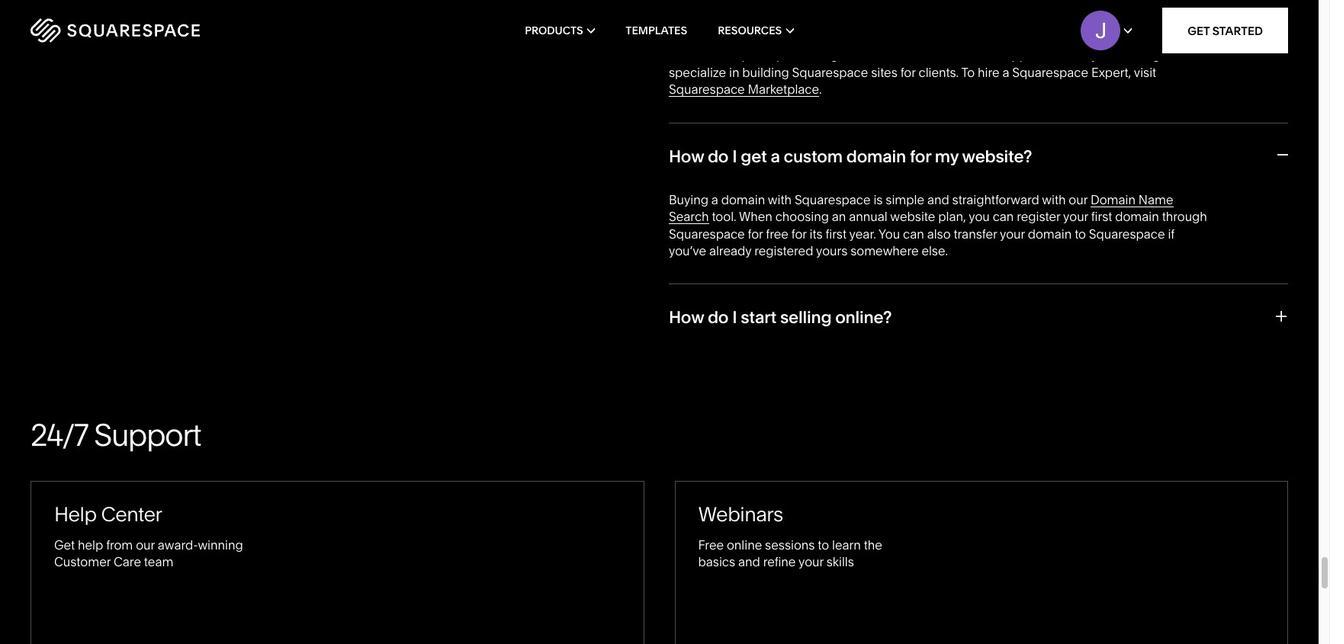 Task type: vqa. For each thing, say whether or not it's contained in the screenshot.
"Buying"
yes



Task type: locate. For each thing, give the bounding box(es) containing it.
0 horizontal spatial and
[[738, 555, 760, 570]]

can down straightforward
[[993, 209, 1014, 225]]

a right the get
[[771, 146, 780, 167]]

help center
[[54, 503, 162, 527]]

can
[[993, 209, 1014, 225], [903, 226, 924, 242]]

is inside yes. while squarespace is a great website builder for a diy approach, many web designers specialize in building squarespace sites for clients. to hire a squarespace expert, visit squarespace marketplace .
[[809, 48, 818, 63]]

and inside free online sessions to learn the basics and refine your skills
[[738, 555, 760, 570]]

how inside dropdown button
[[669, 308, 704, 328]]

to inside free online sessions to learn the basics and refine your skills
[[818, 538, 829, 553]]

a right hire
[[1003, 65, 1010, 80]]

with up register
[[1042, 192, 1066, 207]]

many
[[1066, 48, 1098, 63]]

for left my in the right of the page
[[910, 146, 931, 167]]

how down you've
[[669, 308, 704, 328]]

annual
[[849, 209, 888, 225]]

0 horizontal spatial to
[[818, 538, 829, 553]]

simple
[[886, 192, 925, 207]]

for
[[954, 48, 970, 63], [901, 65, 916, 80], [910, 146, 931, 167], [748, 226, 763, 242], [792, 226, 807, 242]]

0 vertical spatial get
[[1188, 23, 1210, 38]]

domain
[[847, 146, 906, 167], [721, 192, 765, 207], [1115, 209, 1159, 225], [1028, 226, 1072, 242]]

can right 'you'
[[903, 226, 924, 242]]

2 i from the top
[[732, 308, 737, 328]]

do inside dropdown button
[[708, 146, 729, 167]]

web
[[1101, 48, 1125, 63]]

for up to
[[954, 48, 970, 63]]

online?
[[835, 308, 892, 328]]

learn
[[832, 538, 861, 553]]

started
[[1213, 23, 1263, 38]]

i
[[732, 146, 737, 167], [732, 308, 737, 328]]

website up sites
[[863, 48, 908, 63]]

for down when on the top right of the page
[[748, 226, 763, 242]]

1 vertical spatial how
[[669, 308, 704, 328]]

straightforward
[[952, 192, 1040, 207]]

do inside dropdown button
[[708, 308, 729, 328]]

else.
[[922, 243, 948, 259]]

0 horizontal spatial our
[[136, 538, 155, 553]]

1 horizontal spatial is
[[874, 192, 883, 207]]

get help from our award-winning customer care team
[[54, 538, 243, 570]]

1 vertical spatial do
[[708, 308, 729, 328]]

i inside dropdown button
[[732, 308, 737, 328]]

great
[[831, 48, 861, 63]]

0 horizontal spatial is
[[809, 48, 818, 63]]

1 horizontal spatial our
[[1069, 192, 1088, 207]]

how for how do i get a custom domain for my website?
[[669, 146, 704, 167]]

the
[[864, 538, 883, 553]]

get inside get help from our award-winning customer care team
[[54, 538, 75, 553]]

i left the get
[[732, 146, 737, 167]]

do left the get
[[708, 146, 729, 167]]

1 i from the top
[[732, 146, 737, 167]]

name
[[1139, 192, 1174, 207]]

1 vertical spatial first
[[826, 226, 847, 242]]

a left diy at the right of page
[[973, 48, 980, 63]]

1 vertical spatial our
[[136, 538, 155, 553]]

award-
[[158, 538, 198, 553]]

for left 'its'
[[792, 226, 807, 242]]

sessions
[[765, 538, 815, 553]]

how up buying
[[669, 146, 704, 167]]

squarespace
[[730, 48, 806, 63], [792, 65, 868, 80], [1013, 65, 1089, 80], [669, 82, 745, 97], [795, 192, 871, 207], [669, 226, 745, 242], [1089, 226, 1165, 242]]

.
[[819, 82, 822, 97]]

get up the customer
[[54, 538, 75, 553]]

clients.
[[919, 65, 959, 80]]

how do i start selling online? button
[[669, 284, 1288, 353]]

when
[[739, 209, 773, 225]]

2 with from the left
[[1042, 192, 1066, 207]]

and
[[927, 192, 949, 207], [738, 555, 760, 570]]

customer
[[54, 555, 111, 570]]

0 vertical spatial do
[[708, 146, 729, 167]]

custom
[[784, 146, 843, 167]]

24/7 support
[[31, 416, 201, 454]]

hire
[[978, 65, 1000, 80]]

0 horizontal spatial your
[[799, 555, 824, 570]]

team
[[144, 555, 173, 570]]

i for get
[[732, 146, 737, 167]]

resources button
[[718, 0, 794, 61]]

domain down name
[[1115, 209, 1159, 225]]

squarespace up building
[[730, 48, 806, 63]]

start
[[741, 308, 777, 328]]

0 horizontal spatial can
[[903, 226, 924, 242]]

0 vertical spatial our
[[1069, 192, 1088, 207]]

is up annual
[[874, 192, 883, 207]]

a inside how do i get a custom domain for my website? dropdown button
[[771, 146, 780, 167]]

domain up buying a domain with squarespace is simple and straightforward with our
[[847, 146, 906, 167]]

0 horizontal spatial with
[[768, 192, 792, 207]]

how for how do i start selling online?
[[669, 308, 704, 328]]

visit
[[1134, 65, 1157, 80]]

first down domain
[[1091, 209, 1112, 225]]

i left the start
[[732, 308, 737, 328]]

24/7
[[31, 416, 88, 454]]

our
[[1069, 192, 1088, 207], [136, 538, 155, 553]]

plan,
[[938, 209, 966, 225]]

website
[[863, 48, 908, 63], [890, 209, 935, 225]]

0 vertical spatial how
[[669, 146, 704, 167]]

is left great
[[809, 48, 818, 63]]

squarespace down specialize
[[669, 82, 745, 97]]

how inside dropdown button
[[669, 146, 704, 167]]

help
[[78, 538, 103, 553]]

registered
[[755, 243, 813, 259]]

our inside get help from our award-winning customer care team
[[136, 538, 155, 553]]

do left the start
[[708, 308, 729, 328]]

1 vertical spatial website
[[890, 209, 935, 225]]

building
[[742, 65, 789, 80]]

online
[[727, 538, 762, 553]]

to
[[1075, 226, 1086, 242], [818, 538, 829, 553]]

website down simple
[[890, 209, 935, 225]]

yes.
[[669, 48, 692, 63]]

squarespace logo image
[[31, 18, 200, 43]]

get left started
[[1188, 23, 1210, 38]]

0 vertical spatial can
[[993, 209, 1014, 225]]

0 vertical spatial and
[[927, 192, 949, 207]]

our left domain
[[1069, 192, 1088, 207]]

your down register
[[1000, 226, 1025, 242]]

0 vertical spatial is
[[809, 48, 818, 63]]

1 horizontal spatial can
[[993, 209, 1014, 225]]

0 vertical spatial website
[[863, 48, 908, 63]]

1 vertical spatial and
[[738, 555, 760, 570]]

2 do from the top
[[708, 308, 729, 328]]

and for straightforward
[[927, 192, 949, 207]]

how
[[669, 146, 704, 167], [669, 308, 704, 328]]

0 vertical spatial i
[[732, 146, 737, 167]]

in
[[729, 65, 740, 80]]

already
[[709, 243, 752, 259]]

and down online
[[738, 555, 760, 570]]

your right register
[[1063, 209, 1089, 225]]

a
[[821, 48, 828, 63], [973, 48, 980, 63], [1003, 65, 1010, 80], [771, 146, 780, 167], [712, 192, 718, 207]]

do
[[708, 146, 729, 167], [708, 308, 729, 328]]

1 vertical spatial i
[[732, 308, 737, 328]]

0 vertical spatial your
[[1063, 209, 1089, 225]]

to inside tool. when choosing an annual website plan, you can register your first domain through squarespace for free for its first year. you can also transfer your domain to squarespace if you've already registered yours somewhere else.
[[1075, 226, 1086, 242]]

through
[[1162, 209, 1207, 225]]

and up plan,
[[927, 192, 949, 207]]

our up team
[[136, 538, 155, 553]]

and for refine
[[738, 555, 760, 570]]

squarespace down tool.
[[669, 226, 745, 242]]

1 vertical spatial can
[[903, 226, 924, 242]]

a up tool.
[[712, 192, 718, 207]]

tool. when choosing an annual website plan, you can register your first domain through squarespace for free for its first year. you can also transfer your domain to squarespace if you've already registered yours somewhere else.
[[669, 209, 1207, 259]]

2 how from the top
[[669, 308, 704, 328]]

first down an
[[826, 226, 847, 242]]

is
[[809, 48, 818, 63], [874, 192, 883, 207]]

2 vertical spatial your
[[799, 555, 824, 570]]

templates link
[[626, 0, 687, 61]]

1 do from the top
[[708, 146, 729, 167]]

webinars
[[698, 503, 783, 527]]

1 vertical spatial to
[[818, 538, 829, 553]]

1 horizontal spatial get
[[1188, 23, 1210, 38]]

i inside dropdown button
[[732, 146, 737, 167]]

transfer
[[954, 226, 997, 242]]

1 horizontal spatial to
[[1075, 226, 1086, 242]]

your down sessions
[[799, 555, 824, 570]]

with
[[768, 192, 792, 207], [1042, 192, 1066, 207]]

if
[[1168, 226, 1175, 242]]

1 horizontal spatial with
[[1042, 192, 1066, 207]]

free
[[698, 538, 724, 553]]

builder
[[911, 48, 952, 63]]

products
[[525, 24, 583, 37]]

1 vertical spatial get
[[54, 538, 75, 553]]

get
[[1188, 23, 1210, 38], [54, 538, 75, 553]]

0 horizontal spatial get
[[54, 538, 75, 553]]

1 vertical spatial your
[[1000, 226, 1025, 242]]

your
[[1063, 209, 1089, 225], [1000, 226, 1025, 242], [799, 555, 824, 570]]

1 horizontal spatial first
[[1091, 209, 1112, 225]]

0 vertical spatial to
[[1075, 226, 1086, 242]]

domain inside dropdown button
[[847, 146, 906, 167]]

my
[[935, 146, 959, 167]]

1 vertical spatial is
[[874, 192, 883, 207]]

selling
[[780, 308, 832, 328]]

1 how from the top
[[669, 146, 704, 167]]

1 horizontal spatial and
[[927, 192, 949, 207]]

with up choosing
[[768, 192, 792, 207]]

domain up when on the top right of the page
[[721, 192, 765, 207]]



Task type: describe. For each thing, give the bounding box(es) containing it.
domain name search
[[669, 192, 1174, 225]]

do for start
[[708, 308, 729, 328]]

for right sites
[[901, 65, 916, 80]]

free online sessions to learn the basics and refine your skills
[[698, 538, 883, 570]]

its
[[810, 226, 823, 242]]

get
[[741, 146, 767, 167]]

specialize
[[669, 65, 726, 80]]

center
[[101, 503, 162, 527]]

refine
[[763, 555, 796, 570]]

a left great
[[821, 48, 828, 63]]

website?
[[962, 146, 1032, 167]]

squarespace up . on the right top
[[792, 65, 868, 80]]

free
[[766, 226, 789, 242]]

how do i get a custom domain for my website?
[[669, 146, 1032, 167]]

products button
[[525, 0, 595, 61]]

squarespace marketplace link
[[669, 82, 819, 97]]

support
[[94, 416, 201, 454]]

get for get started
[[1188, 23, 1210, 38]]

sites
[[871, 65, 898, 80]]

you
[[879, 226, 900, 242]]

get for get help from our award-winning customer care team
[[54, 538, 75, 553]]

tool.
[[712, 209, 737, 225]]

2 horizontal spatial your
[[1063, 209, 1089, 225]]

your inside free online sessions to learn the basics and refine your skills
[[799, 555, 824, 570]]

how do i start selling online?
[[669, 308, 892, 328]]

domain name search link
[[669, 192, 1174, 225]]

how do i get a custom domain for my website? button
[[669, 122, 1288, 191]]

buying
[[669, 192, 709, 207]]

do for get
[[708, 146, 729, 167]]

0 horizontal spatial first
[[826, 226, 847, 242]]

for inside dropdown button
[[910, 146, 931, 167]]

basics
[[698, 555, 735, 570]]

templates
[[626, 24, 687, 37]]

you
[[969, 209, 990, 225]]

yes. while squarespace is a great website builder for a diy approach, many web designers specialize in building squarespace sites for clients. to hire a squarespace expert, visit squarespace marketplace .
[[669, 48, 1185, 97]]

domain
[[1091, 192, 1136, 207]]

marketplace
[[748, 82, 819, 97]]

website inside tool. when choosing an annual website plan, you can register your first domain through squarespace for free for its first year. you can also transfer your domain to squarespace if you've already registered yours somewhere else.
[[890, 209, 935, 225]]

approach,
[[1005, 48, 1063, 63]]

yours
[[816, 243, 848, 259]]

you've
[[669, 243, 706, 259]]

care
[[114, 555, 141, 570]]

an
[[832, 209, 846, 225]]

1 with from the left
[[768, 192, 792, 207]]

website inside yes. while squarespace is a great website builder for a diy approach, many web designers specialize in building squarespace sites for clients. to hire a squarespace expert, visit squarespace marketplace .
[[863, 48, 908, 63]]

skills
[[827, 555, 854, 570]]

get started link
[[1163, 8, 1288, 53]]

year.
[[849, 226, 876, 242]]

expert,
[[1092, 65, 1131, 80]]

buying a domain with squarespace is simple and straightforward with our
[[669, 192, 1088, 207]]

while
[[695, 48, 727, 63]]

somewhere
[[851, 243, 919, 259]]

to
[[962, 65, 975, 80]]

help
[[54, 503, 97, 527]]

choosing
[[776, 209, 829, 225]]

designers
[[1128, 48, 1185, 63]]

squarespace up an
[[795, 192, 871, 207]]

squarespace down approach,
[[1013, 65, 1089, 80]]

domain down register
[[1028, 226, 1072, 242]]

winning
[[198, 538, 243, 553]]

diy
[[983, 48, 1002, 63]]

0 vertical spatial first
[[1091, 209, 1112, 225]]

1 horizontal spatial your
[[1000, 226, 1025, 242]]

also
[[927, 226, 951, 242]]

register
[[1017, 209, 1061, 225]]

get started
[[1188, 23, 1263, 38]]

resources
[[718, 24, 782, 37]]

squarespace logo link
[[31, 18, 282, 43]]

search
[[669, 209, 709, 225]]

from
[[106, 538, 133, 553]]

squarespace down domain
[[1089, 226, 1165, 242]]

i for start
[[732, 308, 737, 328]]



